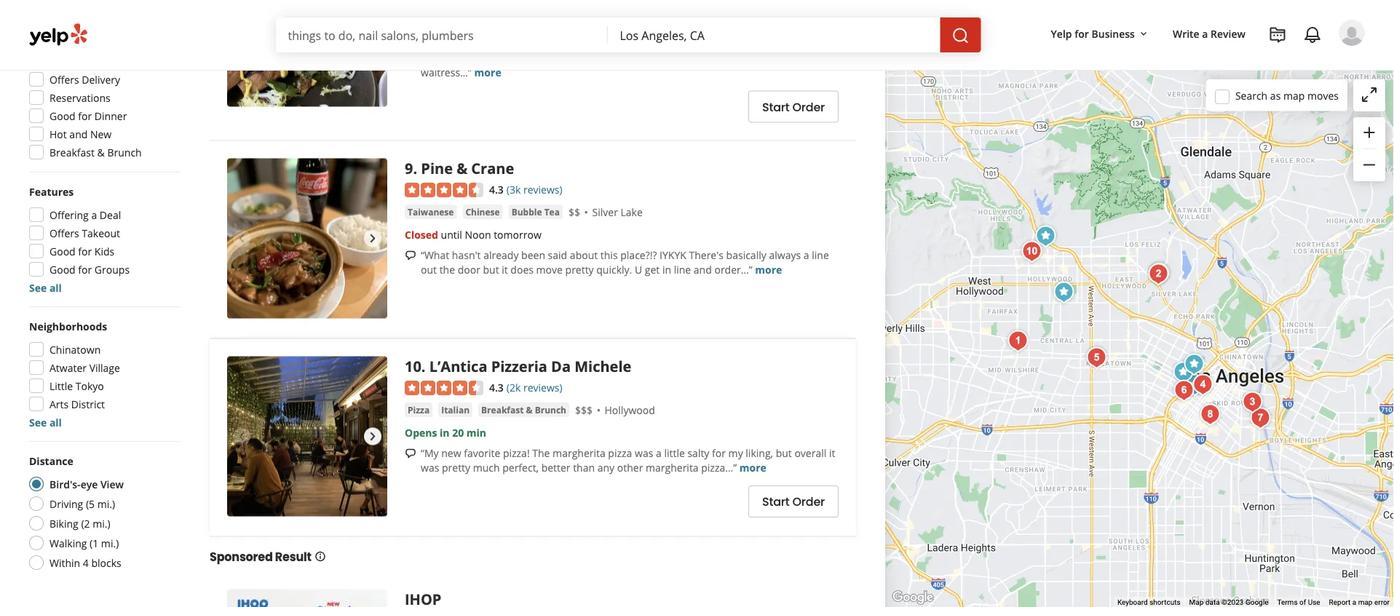 Task type: vqa. For each thing, say whether or not it's contained in the screenshot.
Taiwanese button
yes



Task type: describe. For each thing, give the bounding box(es) containing it.
(2k reviews) link
[[507, 379, 563, 395]]

all for good
[[49, 281, 62, 295]]

a for report
[[1353, 598, 1357, 607]]

order for "my new favorite pizza! the margherita pizza was a little salty for my liking, but overall it was pretty much perfect, better than any other margherita pizza…"
[[793, 494, 825, 510]]

0 horizontal spatial in
[[440, 426, 450, 439]]

slideshow element for 10
[[227, 356, 387, 517]]

waitress…"
[[421, 65, 472, 79]]

good for good for kids
[[50, 263, 76, 276]]

dama image
[[227, 0, 387, 107]]

my
[[729, 446, 743, 460]]

arts district
[[50, 397, 105, 411]]

expand map image
[[1361, 86, 1379, 103]]

crane
[[471, 158, 514, 178]]

pine & crane image
[[227, 158, 387, 318]]

previous image for 10
[[233, 428, 251, 445]]

1 vertical spatial line
[[674, 262, 691, 276]]

previous image for 9
[[233, 230, 251, 247]]

for for kids
[[78, 244, 92, 258]]

error
[[1375, 598, 1390, 607]]

©2023
[[1222, 598, 1244, 607]]

good for reservations
[[50, 109, 76, 123]]

little
[[664, 446, 685, 460]]

other
[[617, 461, 643, 474]]

within 4 blocks
[[50, 556, 121, 570]]

offering
[[50, 208, 89, 222]]

silver lake
[[592, 205, 643, 219]]

start order for "every single dish was delicious! the ambiance was beautiful, the service was amazing, and well you already know how i feel about the food/drinks . our waitress…"
[[762, 99, 825, 115]]

4.3 star rating image for pine
[[405, 183, 484, 197]]

the inside "every single dish was delicious! the ambiance was beautiful, the service was amazing, and well you already know how i feel about the food/drinks . our waitress…"
[[601, 36, 618, 50]]

salty
[[688, 446, 710, 460]]

write
[[1173, 27, 1200, 40]]

michele
[[575, 356, 632, 376]]

closed until 5:00 pm
[[405, 16, 503, 30]]

chinese link
[[463, 205, 503, 219]]

was up the other
[[635, 446, 653, 460]]

chinese
[[466, 206, 500, 218]]

much
[[473, 461, 500, 474]]

breakfast & brunch inside button
[[481, 404, 567, 416]]

offers for offers delivery
[[50, 72, 79, 86]]

good for groups
[[50, 263, 130, 276]]

terms of use
[[1278, 598, 1321, 607]]

1 horizontal spatial the
[[674, 51, 690, 65]]

see all for arts
[[29, 415, 62, 429]]

hot
[[50, 127, 67, 141]]

deal
[[100, 208, 121, 222]]

(2k
[[507, 380, 521, 394]]

pizza link
[[405, 403, 433, 417]]

report
[[1329, 598, 1351, 607]]

0 vertical spatial more
[[475, 65, 502, 79]]

a inside "my new favorite pizza! the margherita pizza was a little salty for my liking, but overall it was pretty much perfect, better than any other margherita pizza…"
[[656, 446, 662, 460]]

start order link for "every single dish was delicious! the ambiance was beautiful, the service was amazing, and well you already know how i feel about the food/drinks . our waitress…"
[[749, 91, 839, 123]]

l'antica pizzeria da michele image
[[227, 356, 387, 517]]

alfalfa image
[[1050, 278, 1079, 307]]

next image for 9 . pine & crane
[[364, 230, 382, 247]]

kids
[[95, 244, 115, 258]]

bottega louie image
[[1189, 370, 1218, 399]]

1 horizontal spatial &
[[457, 158, 468, 178]]

brunch inside group
[[107, 145, 142, 159]]

le sucre desserts image
[[1169, 358, 1198, 387]]

mi.) for walking (1 mi.)
[[101, 536, 119, 550]]

tomorrow
[[494, 228, 542, 241]]

about inside "what hasn't already been said about this place?!? iykyk  there's basically always a line out the door but it does move pretty quickly. u get in line and order…"
[[570, 248, 598, 262]]

know
[[566, 51, 592, 65]]

"every single dish was delicious! the ambiance was beautiful, the service was amazing, and well you already know how i feel about the food/drinks . our waitress…"
[[421, 36, 811, 79]]

see all for good
[[29, 281, 62, 295]]

map for error
[[1359, 598, 1373, 607]]

blocks
[[91, 556, 121, 570]]

more for l'antica pizzeria da michele
[[740, 461, 767, 474]]

report a map error link
[[1329, 598, 1390, 607]]

review
[[1211, 27, 1246, 40]]

distance
[[29, 454, 73, 468]]

quickly.
[[597, 262, 632, 276]]

l'antica pizzeria da michele link
[[429, 356, 632, 376]]

moves
[[1308, 89, 1339, 102]]

see for arts
[[29, 415, 47, 429]]

it inside "what hasn't already been said about this place?!? iykyk  there's basically always a line out the door but it does move pretty quickly. u get in line and order…"
[[502, 262, 508, 276]]

google image
[[889, 588, 937, 607]]

1 16 speech v2 image from the top
[[405, 38, 417, 50]]

solar de cahuenga image
[[1032, 222, 1061, 251]]

4
[[83, 556, 89, 570]]

pm
[[488, 16, 503, 30]]

order…"
[[715, 262, 753, 276]]

offers for offers takeout
[[50, 226, 79, 240]]

already inside "every single dish was delicious! the ambiance was beautiful, the service was amazing, and well you already know how i feel about the food/drinks . our waitress…"
[[529, 51, 564, 65]]

this
[[601, 248, 618, 262]]

walking
[[50, 536, 87, 550]]

tea
[[544, 206, 560, 218]]

pizza
[[608, 446, 632, 460]]

4.3 for &
[[489, 182, 504, 196]]

4.3 link for &
[[489, 181, 504, 196]]

food/drinks
[[692, 51, 747, 65]]

Find text field
[[288, 27, 597, 43]]

village
[[89, 361, 120, 375]]

and inside "every single dish was delicious! the ambiance was beautiful, the service was amazing, and well you already know how i feel about the food/drinks . our waitress…"
[[466, 51, 484, 65]]

bestia image
[[1246, 404, 1276, 433]]

1 slideshow element from the top
[[227, 0, 387, 107]]

hollywood
[[605, 403, 655, 417]]

dish
[[494, 36, 517, 50]]

beautiful,
[[691, 36, 736, 50]]

write a review
[[1173, 27, 1246, 40]]

zoom out image
[[1361, 156, 1379, 174]]

already inside "what hasn't already been said about this place?!? iykyk  there's basically always a line out the door but it does move pretty quickly. u get in line and order…"
[[484, 248, 519, 262]]

silver
[[592, 205, 618, 219]]

liking,
[[746, 446, 773, 460]]

groups
[[95, 263, 130, 276]]

9 . pine & crane
[[405, 158, 514, 178]]

until for until noon tomorrow
[[441, 228, 462, 241]]

map for moves
[[1284, 89, 1305, 102]]

terms
[[1278, 598, 1298, 607]]

feel
[[623, 51, 641, 65]]

bubble tea link
[[509, 205, 563, 219]]

slideshow element for 9
[[227, 158, 387, 318]]

single
[[457, 36, 491, 50]]

0 vertical spatial more link
[[475, 65, 502, 79]]

hasn't
[[452, 248, 481, 262]]

atwater
[[50, 361, 87, 375]]

was right service
[[793, 36, 811, 50]]

for for business
[[1075, 27, 1089, 40]]

was down "my
[[421, 461, 439, 474]]

breakfast & brunch button
[[478, 403, 569, 417]]

offers takeout
[[50, 226, 120, 240]]

opens in 20 min
[[405, 426, 486, 439]]

how
[[595, 51, 615, 65]]

overall
[[795, 446, 827, 460]]

yelp for business
[[1051, 27, 1135, 40]]

reservations
[[50, 91, 111, 105]]

l'antica pizzeria da michele image
[[1018, 237, 1047, 266]]

. for 9 . pine & crane
[[413, 158, 417, 178]]

(3k reviews) link
[[507, 181, 563, 196]]

little tokyo
[[50, 379, 104, 393]]

in inside "what hasn't already been said about this place?!? iykyk  there's basically always a line out the door but it does move pretty quickly. u get in line and order…"
[[663, 262, 671, 276]]

mi.) for biking (2 mi.)
[[93, 517, 110, 531]]

10 . l'antica pizzeria da michele
[[405, 356, 632, 376]]

eye
[[81, 477, 98, 491]]

bacari silverlake image
[[1144, 260, 1174, 289]]

good for dinner
[[50, 109, 127, 123]]

italian
[[441, 404, 470, 416]]

more link for l'antica pizzeria da michele
[[740, 461, 767, 474]]

start for "my new favorite pizza! the margherita pizza was a little salty for my liking, but overall it was pretty much perfect, better than any other margherita pizza…"
[[762, 494, 790, 510]]

16 info v2 image
[[314, 551, 326, 563]]

and inside "what hasn't already been said about this place?!? iykyk  there's basically always a line out the door but it does move pretty quickly. u get in line and order…"
[[694, 262, 712, 276]]

pizza…"
[[701, 461, 737, 474]]

was
[[520, 36, 541, 50]]



Task type: locate. For each thing, give the bounding box(es) containing it.
3 16 speech v2 image from the top
[[405, 448, 417, 459]]

1 horizontal spatial .
[[422, 356, 426, 376]]

1 vertical spatial mi.)
[[93, 517, 110, 531]]

4.3 left (3k
[[489, 182, 504, 196]]

italian button
[[439, 403, 473, 417]]

1 next image from the top
[[364, 18, 382, 35]]

good down 'offers takeout'
[[50, 244, 76, 258]]

1 vertical spatial all
[[49, 415, 62, 429]]

search
[[1236, 89, 1268, 102]]

good for kids
[[50, 244, 115, 258]]

notifications image
[[1304, 26, 1322, 44]]

basically
[[726, 248, 767, 262]]

0 horizontal spatial and
[[69, 127, 88, 141]]

mateo r. image
[[1339, 20, 1365, 46]]

1 vertical spatial and
[[69, 127, 88, 141]]

offers down offering
[[50, 226, 79, 240]]

see
[[29, 281, 47, 295], [29, 415, 47, 429]]

the inside "my new favorite pizza! the margherita pizza was a little salty for my liking, but overall it was pretty much perfect, better than any other margherita pizza…"
[[533, 446, 550, 460]]

. inside "every single dish was delicious! the ambiance was beautiful, the service was amazing, and well you already know how i feel about the food/drinks . our waitress…"
[[750, 51, 753, 65]]

see all button down the arts
[[29, 415, 62, 429]]

0 vertical spatial in
[[663, 262, 671, 276]]

None search field
[[276, 17, 984, 52]]

start down our
[[762, 99, 790, 115]]

the up better at the left bottom of page
[[533, 446, 550, 460]]

tokyo
[[76, 379, 104, 393]]

(1
[[90, 536, 98, 550]]

about inside "every single dish was delicious! the ambiance was beautiful, the service was amazing, and well you already know how i feel about the food/drinks . our waitress…"
[[643, 51, 671, 65]]

little
[[50, 379, 73, 393]]

1 vertical spatial map
[[1359, 598, 1373, 607]]

girl & the goat - los angeles image
[[1238, 388, 1267, 417]]

1 vertical spatial slideshow element
[[227, 158, 387, 318]]

4.3 star rating image for l'antica
[[405, 381, 484, 395]]

2 vertical spatial mi.)
[[101, 536, 119, 550]]

brunch down new
[[107, 145, 142, 159]]

0 vertical spatial see all
[[29, 281, 62, 295]]

zoom in image
[[1361, 124, 1379, 141]]

more link
[[475, 65, 502, 79], [755, 262, 782, 276], [740, 461, 767, 474]]

always
[[769, 248, 801, 262]]

1 reviews) from the top
[[524, 182, 563, 196]]

until up hasn't on the top
[[441, 228, 462, 241]]

start order down our
[[762, 99, 825, 115]]

more down always
[[755, 262, 782, 276]]

see for good
[[29, 281, 47, 295]]

more link down the well
[[475, 65, 502, 79]]

about down "ambiance"
[[643, 51, 671, 65]]

for inside "my new favorite pizza! the margherita pizza was a little salty for my liking, but overall it was pretty much perfect, better than any other margherita pizza…"
[[712, 446, 726, 460]]

mi.) right (2 at the bottom left of page
[[93, 517, 110, 531]]

1 vertical spatial breakfast & brunch
[[481, 404, 567, 416]]

search image
[[952, 27, 970, 44]]

none field up amazing,
[[288, 27, 597, 43]]

1 vertical spatial reviews)
[[524, 380, 563, 394]]

good down good for kids
[[50, 263, 76, 276]]

0 vertical spatial see all button
[[29, 281, 62, 295]]

data
[[1206, 598, 1220, 607]]

line right always
[[812, 248, 829, 262]]

bubble tea
[[512, 206, 560, 218]]

yelp
[[1051, 27, 1072, 40]]

1 horizontal spatial breakfast
[[481, 404, 524, 416]]

1 vertical spatial more link
[[755, 262, 782, 276]]

0 vertical spatial it
[[502, 262, 508, 276]]

0 vertical spatial map
[[1284, 89, 1305, 102]]

2 all from the top
[[49, 415, 62, 429]]

& inside button
[[526, 404, 533, 416]]

4.3
[[489, 182, 504, 196], [489, 380, 504, 394]]

0 vertical spatial good
[[50, 109, 76, 123]]

and right hot
[[69, 127, 88, 141]]

3 slideshow element from the top
[[227, 356, 387, 517]]

offering a deal
[[50, 208, 121, 222]]

2 vertical spatial the
[[440, 262, 455, 276]]

a inside "what hasn't already been said about this place?!? iykyk  there's basically always a line out the door but it does move pretty quickly. u get in line and order…"
[[804, 248, 810, 262]]

arts
[[50, 397, 69, 411]]

reviews) for crane
[[524, 182, 563, 196]]

a right always
[[804, 248, 810, 262]]

i
[[618, 51, 621, 65]]

2 order from the top
[[793, 494, 825, 510]]

until for until 5:00 pm
[[441, 16, 462, 30]]

but inside "my new favorite pizza! the margherita pizza was a little salty for my liking, but overall it was pretty much perfect, better than any other margherita pizza…"
[[776, 446, 792, 460]]

2 vertical spatial more
[[740, 461, 767, 474]]

mi.) right (5
[[97, 497, 115, 511]]

keyboard shortcuts
[[1118, 598, 1181, 607]]

1 vertical spatial start order
[[762, 494, 825, 510]]

favorite
[[464, 446, 500, 460]]

none field near
[[620, 27, 929, 43]]

1 horizontal spatial brunch
[[535, 404, 567, 416]]

1 4.3 link from the top
[[489, 181, 504, 196]]

see all button for good for groups
[[29, 281, 62, 295]]

pretty down said
[[566, 262, 594, 276]]

1 start from the top
[[762, 99, 790, 115]]

user actions element
[[1040, 18, 1386, 108]]

more down the well
[[475, 65, 502, 79]]

for up pizza…"
[[712, 446, 726, 460]]

0 vertical spatial start order
[[762, 99, 825, 115]]

2 4.3 link from the top
[[489, 379, 504, 395]]

"what
[[421, 248, 449, 262]]

1 horizontal spatial but
[[776, 446, 792, 460]]

1 4.3 from the top
[[489, 182, 504, 196]]

offers delivery
[[50, 72, 120, 86]]

already down was
[[529, 51, 564, 65]]

biking
[[50, 517, 78, 531]]

breakfast & brunch down (2k
[[481, 404, 567, 416]]

. left l'antica
[[422, 356, 426, 376]]

4.3 link
[[489, 181, 504, 196], [489, 379, 504, 395]]

slurpin' ramen bar - los angeles image
[[1083, 343, 1112, 372]]

0 vertical spatial breakfast
[[50, 145, 95, 159]]

order for "every single dish was delicious! the ambiance was beautiful, the service was amazing, and well you already know how i feel about the food/drinks . our waitress…"
[[793, 99, 825, 115]]

start
[[762, 99, 790, 115], [762, 494, 790, 510]]

0 horizontal spatial margherita
[[553, 446, 606, 460]]

start order link
[[749, 91, 839, 123], [749, 486, 839, 518]]

mi.)
[[97, 497, 115, 511], [93, 517, 110, 531], [101, 536, 119, 550]]

for for dinner
[[78, 109, 92, 123]]

0 vertical spatial offers
[[50, 72, 79, 86]]

2 previous image from the top
[[233, 428, 251, 445]]

none field up our
[[620, 27, 929, 43]]

. left our
[[750, 51, 753, 65]]

ambiance
[[621, 36, 667, 50]]

16 speech v2 image left "my
[[405, 448, 417, 459]]

the left food/drinks
[[674, 51, 690, 65]]

it right 'overall'
[[829, 446, 836, 460]]

start order link down 'overall'
[[749, 486, 839, 518]]

group
[[25, 31, 181, 164], [1354, 117, 1386, 181], [25, 184, 181, 295], [25, 319, 181, 430]]

more down liking,
[[740, 461, 767, 474]]

and down single
[[466, 51, 484, 65]]

1 horizontal spatial line
[[812, 248, 829, 262]]

a for write
[[1203, 27, 1208, 40]]

1 all from the top
[[49, 281, 62, 295]]

0 vertical spatial start
[[762, 99, 790, 115]]

0 horizontal spatial breakfast & brunch
[[50, 145, 142, 159]]

16 speech v2 image for 9
[[405, 250, 417, 261]]

pretty inside "what hasn't already been said about this place?!? iykyk  there's basically always a line out the door but it does move pretty quickly. u get in line and order…"
[[566, 262, 594, 276]]

2 next image from the top
[[364, 230, 382, 247]]

1 horizontal spatial margherita
[[646, 461, 699, 474]]

2 vertical spatial .
[[422, 356, 426, 376]]

1 vertical spatial start
[[762, 494, 790, 510]]

0 vertical spatial all
[[49, 281, 62, 295]]

. for 10 . l'antica pizzeria da michele
[[422, 356, 426, 376]]

brunch down (2k reviews)
[[535, 404, 567, 416]]

ihop image
[[1181, 370, 1210, 399]]

move
[[536, 262, 563, 276]]

start order down 'overall'
[[762, 494, 825, 510]]

see all button up neighborhoods
[[29, 281, 62, 295]]

&
[[97, 145, 105, 159], [457, 158, 468, 178], [526, 404, 533, 416]]

none field find
[[288, 27, 597, 43]]

2 horizontal spatial and
[[694, 262, 712, 276]]

start order link down our
[[749, 91, 839, 123]]

1 vertical spatial .
[[413, 158, 417, 178]]

2 horizontal spatial &
[[526, 404, 533, 416]]

0 vertical spatial reviews)
[[524, 182, 563, 196]]

the inside "what hasn't already been said about this place?!? iykyk  there's basically always a line out the door but it does move pretty quickly. u get in line and order…"
[[440, 262, 455, 276]]

16 speech v2 image left "what on the top left of page
[[405, 250, 417, 261]]

0 vertical spatial see
[[29, 281, 47, 295]]

1 vertical spatial 16 speech v2 image
[[405, 250, 417, 261]]

group containing features
[[25, 184, 181, 295]]

bird's-eye view
[[50, 477, 124, 491]]

offers
[[50, 72, 79, 86], [50, 226, 79, 240]]

2 vertical spatial good
[[50, 263, 76, 276]]

0 horizontal spatial map
[[1284, 89, 1305, 102]]

3 next image from the top
[[364, 428, 382, 445]]

write a review link
[[1167, 20, 1252, 47]]

closed for "every single dish was delicious! the ambiance was beautiful, the service was amazing, and well you already know how i feel about the food/drinks . our waitress…"
[[405, 16, 438, 30]]

2 start order link from the top
[[749, 486, 839, 518]]

& inside group
[[97, 145, 105, 159]]

breakfast down hot and new
[[50, 145, 95, 159]]

0 horizontal spatial breakfast
[[50, 145, 95, 159]]

1 vertical spatial more
[[755, 262, 782, 276]]

more for pine & crane
[[755, 262, 782, 276]]

breakfast & brunch down new
[[50, 145, 142, 159]]

reviews) down l'antica pizzeria da michele 'link'
[[524, 380, 563, 394]]

iykyk
[[660, 248, 687, 262]]

noon
[[465, 228, 491, 241]]

next image for 10 . l'antica pizzeria da michele
[[364, 428, 382, 445]]

0 horizontal spatial but
[[483, 262, 499, 276]]

Near text field
[[620, 27, 929, 43]]

dinner
[[95, 109, 127, 123]]

10
[[405, 356, 422, 376]]

1 horizontal spatial in
[[663, 262, 671, 276]]

1 horizontal spatial breakfast & brunch
[[481, 404, 567, 416]]

for down good for kids
[[78, 263, 92, 276]]

for up hot and new
[[78, 109, 92, 123]]

map
[[1190, 598, 1204, 607]]

& right pine
[[457, 158, 468, 178]]

0 vertical spatial 16 speech v2 image
[[405, 38, 417, 50]]

1 order from the top
[[793, 99, 825, 115]]

new
[[90, 127, 112, 141]]

until left 5:00
[[441, 16, 462, 30]]

the up how
[[601, 36, 618, 50]]

sponsored
[[210, 549, 273, 565]]

& down new
[[97, 145, 105, 159]]

0 vertical spatial the
[[601, 36, 618, 50]]

4.3 for pizzeria
[[489, 380, 504, 394]]

option group
[[25, 454, 181, 575]]

4.3 left (2k
[[489, 380, 504, 394]]

1 vertical spatial 4.3
[[489, 380, 504, 394]]

map data ©2023 google
[[1190, 598, 1269, 607]]

group containing neighborhoods
[[25, 319, 181, 430]]

but inside "what hasn't already been said about this place?!? iykyk  there's basically always a line out the door but it does move pretty quickly. u get in line and order…"
[[483, 262, 499, 276]]

16 speech v2 image for 10
[[405, 448, 417, 459]]

see all up neighborhoods
[[29, 281, 62, 295]]

3 good from the top
[[50, 263, 76, 276]]

"every
[[421, 36, 454, 50]]

$$
[[569, 205, 580, 219]]

a right write
[[1203, 27, 1208, 40]]

been
[[521, 248, 545, 262]]

report a map error
[[1329, 598, 1390, 607]]

0 horizontal spatial the
[[533, 446, 550, 460]]

2 16 speech v2 image from the top
[[405, 250, 417, 261]]

a inside group
[[91, 208, 97, 222]]

1 vertical spatial see
[[29, 415, 47, 429]]

perfect,
[[503, 461, 539, 474]]

see all button for arts district
[[29, 415, 62, 429]]

4.3 star rating image up italian
[[405, 381, 484, 395]]

reviews) inside "link"
[[524, 380, 563, 394]]

1 vertical spatial the
[[674, 51, 690, 65]]

2 4.3 from the top
[[489, 380, 504, 394]]

of
[[1300, 598, 1307, 607]]

0 vertical spatial and
[[466, 51, 484, 65]]

in right get
[[663, 262, 671, 276]]

16 speech v2 image left "every
[[405, 38, 417, 50]]

4.3 star rating image
[[405, 183, 484, 197], [405, 381, 484, 395]]

1 vertical spatial offers
[[50, 226, 79, 240]]

map right the as
[[1284, 89, 1305, 102]]

1 vertical spatial previous image
[[233, 428, 251, 445]]

and
[[466, 51, 484, 65], [69, 127, 88, 141], [694, 262, 712, 276]]

5:00
[[465, 16, 485, 30]]

1 see from the top
[[29, 281, 47, 295]]

pretty
[[566, 262, 594, 276], [442, 461, 471, 474]]

lake
[[621, 205, 643, 219]]

0 vertical spatial .
[[750, 51, 753, 65]]

breakfast down (2k
[[481, 404, 524, 416]]

keyboard
[[1118, 598, 1148, 607]]

2 4.3 star rating image from the top
[[405, 381, 484, 395]]

brunch
[[107, 145, 142, 159], [535, 404, 567, 416]]

all for arts
[[49, 415, 62, 429]]

0 horizontal spatial the
[[440, 262, 455, 276]]

1 vertical spatial see all button
[[29, 415, 62, 429]]

2 none field from the left
[[620, 27, 929, 43]]

2 start from the top
[[762, 494, 790, 510]]

reviews) up bubble tea
[[524, 182, 563, 196]]

yelp for business button
[[1045, 20, 1156, 47]]

but right liking,
[[776, 446, 792, 460]]

"my new favorite pizza! the margherita pizza was a little salty for my liking, but overall it was pretty much perfect, better than any other margherita pizza…"
[[421, 446, 836, 474]]

1 closed from the top
[[405, 16, 438, 30]]

republique image
[[1004, 327, 1033, 356]]

start order for "my new favorite pizza! the margherita pizza was a little salty for my liking, but overall it was pretty much perfect, better than any other margherita pizza…"
[[762, 494, 825, 510]]

pine & crane link
[[421, 158, 514, 178]]

slideshow element
[[227, 0, 387, 107], [227, 158, 387, 318], [227, 356, 387, 517]]

for for groups
[[78, 263, 92, 276]]

see up neighborhoods
[[29, 281, 47, 295]]

margherita up than
[[553, 446, 606, 460]]

closed for "what hasn't already been said about this place?!? iykyk  there's basically always a line out the door but it does move pretty quickly. u get in line and order…"
[[405, 228, 438, 241]]

terms of use link
[[1278, 598, 1321, 607]]

1 vertical spatial brunch
[[535, 404, 567, 416]]

start down liking,
[[762, 494, 790, 510]]

2 horizontal spatial the
[[739, 36, 754, 50]]

2 until from the top
[[441, 228, 462, 241]]

see up distance
[[29, 415, 47, 429]]

2 start order from the top
[[762, 494, 825, 510]]

neighborhoods
[[29, 319, 107, 333]]

2 slideshow element from the top
[[227, 158, 387, 318]]

0 horizontal spatial about
[[570, 248, 598, 262]]

taiwanese
[[408, 206, 454, 218]]

suggested
[[29, 31, 81, 45]]

result
[[275, 549, 312, 565]]

0 vertical spatial next image
[[364, 18, 382, 35]]

breakfast inside button
[[481, 404, 524, 416]]

brunch inside button
[[535, 404, 567, 416]]

sponsored result
[[210, 549, 312, 565]]

1 horizontal spatial already
[[529, 51, 564, 65]]

projects image
[[1269, 26, 1287, 44]]

closed up "every
[[405, 16, 438, 30]]

good up hot
[[50, 109, 76, 123]]

0 horizontal spatial .
[[413, 158, 417, 178]]

margherita down little
[[646, 461, 699, 474]]

in left 20
[[440, 426, 450, 439]]

2 good from the top
[[50, 244, 76, 258]]

for inside yelp for business "button"
[[1075, 27, 1089, 40]]

0 horizontal spatial already
[[484, 248, 519, 262]]

a for offering
[[91, 208, 97, 222]]

0 vertical spatial mi.)
[[97, 497, 115, 511]]

0 vertical spatial but
[[483, 262, 499, 276]]

pretty inside "my new favorite pizza! the margherita pizza was a little salty for my liking, but overall it was pretty much perfect, better than any other margherita pizza…"
[[442, 461, 471, 474]]

0 vertical spatial closed
[[405, 16, 438, 30]]

mi.) right (1
[[101, 536, 119, 550]]

mi.) for driving (5 mi.)
[[97, 497, 115, 511]]

0 vertical spatial margherita
[[553, 446, 606, 460]]

search as map moves
[[1236, 89, 1339, 102]]

1 horizontal spatial and
[[466, 51, 484, 65]]

1 vertical spatial closed
[[405, 228, 438, 241]]

next image
[[364, 18, 382, 35], [364, 230, 382, 247], [364, 428, 382, 445]]

1 until from the top
[[441, 16, 462, 30]]

0 vertical spatial pretty
[[566, 262, 594, 276]]

chinese button
[[463, 205, 503, 219]]

reviews) for da
[[524, 380, 563, 394]]

da
[[551, 356, 571, 376]]

2 reviews) from the top
[[524, 380, 563, 394]]

1 vertical spatial 4.3 star rating image
[[405, 381, 484, 395]]

group containing suggested
[[25, 31, 181, 164]]

it left does
[[502, 262, 508, 276]]

1 horizontal spatial it
[[829, 446, 836, 460]]

1 vertical spatial pretty
[[442, 461, 471, 474]]

the left service
[[739, 36, 754, 50]]

line down iykyk
[[674, 262, 691, 276]]

. left pine
[[413, 158, 417, 178]]

4.3 link left (2k
[[489, 379, 504, 395]]

pine & crane image
[[1145, 259, 1174, 288]]

pizzeria
[[491, 356, 548, 376]]

about left this
[[570, 248, 598, 262]]

bird's-
[[50, 477, 81, 491]]

1 start order link from the top
[[749, 91, 839, 123]]

16 speech v2 image
[[405, 38, 417, 50], [405, 250, 417, 261], [405, 448, 417, 459]]

was left beautiful,
[[670, 36, 689, 50]]

map left error
[[1359, 598, 1373, 607]]

a right report
[[1353, 598, 1357, 607]]

flix cafe image
[[1180, 350, 1209, 379]]

0 vertical spatial previous image
[[233, 230, 251, 247]]

shortcuts
[[1150, 598, 1181, 607]]

0 vertical spatial 4.3 link
[[489, 181, 504, 196]]

a left deal
[[91, 208, 97, 222]]

any
[[598, 461, 615, 474]]

0 horizontal spatial none field
[[288, 27, 597, 43]]

closed until noon tomorrow
[[405, 228, 542, 241]]

1 vertical spatial good
[[50, 244, 76, 258]]

4.3 link for pizzeria
[[489, 379, 504, 395]]

door
[[458, 262, 481, 276]]

1 4.3 star rating image from the top
[[405, 183, 484, 197]]

option group containing distance
[[25, 454, 181, 575]]

more link down liking,
[[740, 461, 767, 474]]

and down there's
[[694, 262, 712, 276]]

1 vertical spatial order
[[793, 494, 825, 510]]

new
[[441, 446, 461, 460]]

0 vertical spatial 4.3
[[489, 182, 504, 196]]

2 offers from the top
[[50, 226, 79, 240]]

closed down taiwanese button
[[405, 228, 438, 241]]

driving
[[50, 497, 83, 511]]

0 vertical spatial order
[[793, 99, 825, 115]]

0 vertical spatial breakfast & brunch
[[50, 145, 142, 159]]

0 vertical spatial about
[[643, 51, 671, 65]]

4.3 link left (3k
[[489, 181, 504, 196]]

1 vertical spatial but
[[776, 446, 792, 460]]

dama image
[[1196, 400, 1225, 429]]

more link for pine & crane
[[755, 262, 782, 276]]

1 horizontal spatial none field
[[620, 27, 929, 43]]

already up does
[[484, 248, 519, 262]]

1 good from the top
[[50, 109, 76, 123]]

place?!?
[[621, 248, 657, 262]]

2 horizontal spatial .
[[750, 51, 753, 65]]

pretty down the new
[[442, 461, 471, 474]]

16 chevron down v2 image
[[1138, 28, 1150, 40]]

2 closed from the top
[[405, 228, 438, 241]]

all down the arts
[[49, 415, 62, 429]]

fixins soul kitchen - los angeles image
[[1170, 376, 1199, 405]]

walking (1 mi.)
[[50, 536, 119, 550]]

see all down the arts
[[29, 415, 62, 429]]

1 vertical spatial breakfast
[[481, 404, 524, 416]]

2 see all from the top
[[29, 415, 62, 429]]

previous image
[[233, 230, 251, 247], [233, 428, 251, 445]]

1 see all button from the top
[[29, 281, 62, 295]]

map
[[1284, 89, 1305, 102], [1359, 598, 1373, 607]]

"what hasn't already been said about this place?!? iykyk  there's basically always a line out the door but it does move pretty quickly. u get in line and order…"
[[421, 248, 829, 276]]

4.3 star rating image down pine
[[405, 183, 484, 197]]

business
[[1092, 27, 1135, 40]]

the right out
[[440, 262, 455, 276]]

2 vertical spatial and
[[694, 262, 712, 276]]

start order link for "my new favorite pizza! the margherita pizza was a little salty for my liking, but overall it was pretty much perfect, better than any other margherita pizza…"
[[749, 486, 839, 518]]

2 vertical spatial 16 speech v2 image
[[405, 448, 417, 459]]

0 vertical spatial the
[[739, 36, 754, 50]]

1 see all from the top
[[29, 281, 62, 295]]

for down 'offers takeout'
[[78, 244, 92, 258]]

a left little
[[656, 446, 662, 460]]

2 see all button from the top
[[29, 415, 62, 429]]

more link down always
[[755, 262, 782, 276]]

start for "every single dish was delicious! the ambiance was beautiful, the service was amazing, and well you already know how i feel about the food/drinks . our waitress…"
[[762, 99, 790, 115]]

but right door
[[483, 262, 499, 276]]

offers up reservations
[[50, 72, 79, 86]]

1 none field from the left
[[288, 27, 597, 43]]

2 vertical spatial slideshow element
[[227, 356, 387, 517]]

pizza
[[408, 404, 430, 416]]

all down good for groups
[[49, 281, 62, 295]]

1 start order from the top
[[762, 99, 825, 115]]

it inside "my new favorite pizza! the margherita pizza was a little salty for my liking, but overall it was pretty much perfect, better than any other margherita pizza…"
[[829, 446, 836, 460]]

20
[[452, 426, 464, 439]]

1 vertical spatial margherita
[[646, 461, 699, 474]]

1 vertical spatial the
[[533, 446, 550, 460]]

breakfast inside group
[[50, 145, 95, 159]]

for right yelp
[[1075, 27, 1089, 40]]

1 previous image from the top
[[233, 230, 251, 247]]

0 vertical spatial already
[[529, 51, 564, 65]]

pizza!
[[503, 446, 530, 460]]

map region
[[737, 0, 1395, 607]]

2 see from the top
[[29, 415, 47, 429]]

None field
[[288, 27, 597, 43], [620, 27, 929, 43]]

1 vertical spatial next image
[[364, 230, 382, 247]]

1 offers from the top
[[50, 72, 79, 86]]

until
[[441, 16, 462, 30], [441, 228, 462, 241]]

delivery
[[82, 72, 120, 86]]

& down (2k reviews)
[[526, 404, 533, 416]]

0 vertical spatial brunch
[[107, 145, 142, 159]]



